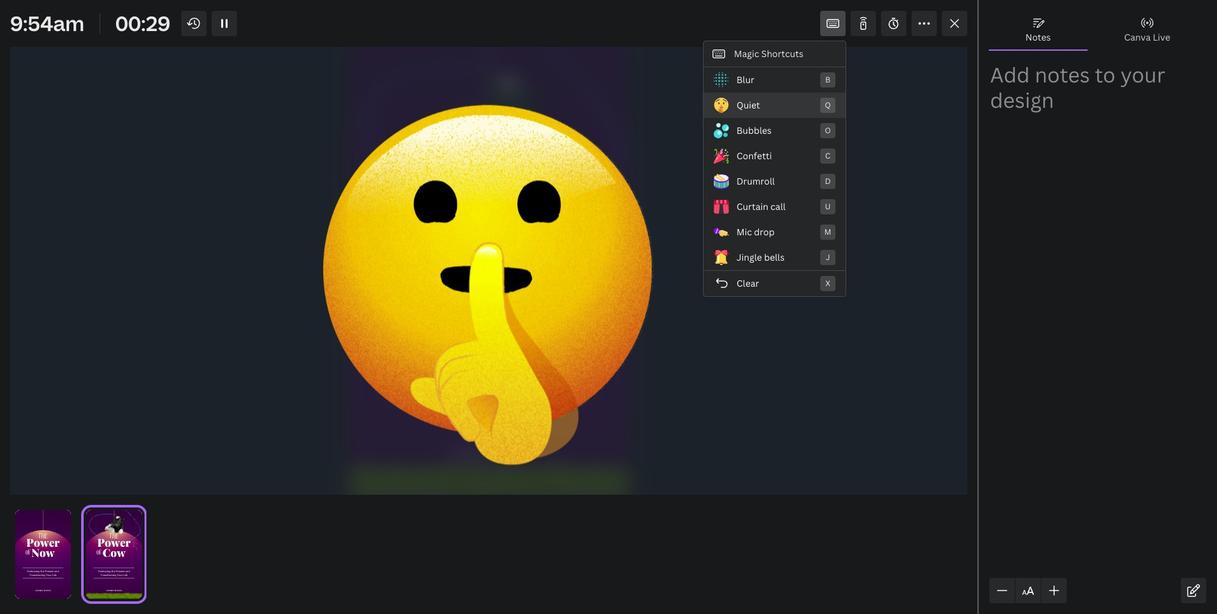 Task type: vqa. For each thing, say whether or not it's contained in the screenshot.
privacy
no



Task type: locate. For each thing, give the bounding box(es) containing it.
0 horizontal spatial dm serif display
[[100, 582, 105, 583]]

2 horizontal spatial and
[[547, 350, 569, 365]]

of
[[399, 235, 432, 294], [657, 258, 688, 313], [25, 547, 32, 559], [96, 547, 103, 559]]

cow
[[431, 224, 547, 298], [687, 248, 795, 317], [102, 545, 125, 560]]

d
[[826, 176, 831, 186]]

drumroll
[[737, 175, 775, 187]]

1 horizontal spatial avery
[[106, 589, 114, 592]]

9:54am
[[10, 10, 84, 37]]

u
[[826, 201, 831, 212]]

magic
[[153, 11, 179, 23], [735, 48, 760, 60]]

0 horizontal spatial and
[[55, 570, 59, 573]]

2 horizontal spatial davis
[[492, 447, 528, 459]]

avery
[[450, 447, 488, 459], [35, 589, 43, 592], [106, 589, 114, 592]]

canva left live
[[1125, 31, 1151, 43]]

1 vertical spatial dm serif display
[[100, 582, 105, 583]]

1 horizontal spatial dm
[[419, 412, 424, 417]]

1 horizontal spatial and
[[125, 570, 130, 573]]

canva inside "button"
[[1012, 11, 1039, 23]]

2 horizontal spatial power cow
[[663, 199, 820, 317]]

magic switch button
[[133, 5, 220, 30]]

1 horizontal spatial davis
[[114, 589, 122, 592]]

0 horizontal spatial life
[[52, 573, 57, 576]]

mic
[[737, 226, 752, 238]]

main menu bar
[[0, 0, 1218, 36]]

0 horizontal spatial of the
[[25, 531, 48, 559]]

flip
[[341, 45, 357, 57]]

Presenter notes. text field
[[991, 62, 1207, 138]]

jingle
[[737, 251, 762, 263]]

1 horizontal spatial serif
[[424, 412, 431, 417]]

1 vertical spatial canva
[[1125, 31, 1151, 43]]

5.0s button
[[498, 41, 541, 62]]

0 horizontal spatial serif
[[101, 582, 102, 583]]

1 vertical spatial dm
[[100, 582, 101, 583]]

your
[[504, 367, 532, 381], [46, 573, 52, 576], [117, 573, 122, 576]]

embracing
[[410, 350, 472, 365], [27, 570, 40, 573], [98, 570, 111, 573]]

embracing the present and transforming your life
[[410, 350, 569, 381], [27, 570, 59, 576], [98, 570, 130, 576]]

1 horizontal spatial magic
[[735, 48, 760, 60]]

1 vertical spatial magic
[[735, 48, 760, 60]]

the
[[462, 152, 515, 212], [716, 180, 765, 237], [475, 350, 495, 365], [38, 531, 48, 543], [109, 531, 119, 543], [40, 570, 44, 573], [111, 570, 115, 573]]

uploads button
[[0, 219, 46, 265]]

canva inside button
[[1125, 31, 1151, 43]]

c
[[826, 150, 831, 161]]

transforming
[[421, 367, 500, 381], [29, 573, 45, 576], [100, 573, 116, 576]]

get
[[995, 11, 1010, 23]]

magic up blur
[[735, 48, 760, 60]]

j
[[826, 252, 831, 263]]

power
[[405, 172, 573, 246], [663, 199, 820, 268], [26, 535, 60, 550], [97, 535, 131, 550]]

2 horizontal spatial cow
[[687, 248, 795, 317]]

power cow
[[405, 172, 573, 298], [663, 199, 820, 317], [97, 535, 131, 560]]

magic inside magic switch button
[[153, 11, 179, 23]]

1 horizontal spatial of the
[[96, 531, 119, 559]]

life
[[535, 367, 558, 381], [52, 573, 57, 576], [123, 573, 127, 576]]

dm serif display
[[419, 412, 442, 417], [100, 582, 105, 583]]

0 horizontal spatial dm
[[100, 582, 101, 583]]

magic for magic shortcuts
[[735, 48, 760, 60]]

2 horizontal spatial avery
[[450, 447, 488, 459]]

0 horizontal spatial transforming
[[29, 573, 45, 576]]

1 horizontal spatial dm serif display
[[419, 412, 442, 417]]

Design title text field
[[754, 5, 969, 30]]

0 horizontal spatial power cow
[[97, 535, 131, 560]]

menu
[[704, 67, 846, 296]]

0 vertical spatial canva
[[1012, 11, 1039, 23]]

of the
[[25, 531, 48, 559], [96, 531, 119, 559]]

canva left pro on the right
[[1012, 11, 1039, 23]]

0 vertical spatial magic
[[153, 11, 179, 23]]

davis
[[492, 447, 528, 459], [44, 589, 51, 592], [114, 589, 122, 592]]

canva
[[1012, 11, 1039, 23], [1125, 31, 1151, 43]]

power now
[[26, 535, 60, 560]]

0 vertical spatial serif
[[424, 412, 431, 417]]

2 horizontal spatial avery davis
[[450, 447, 528, 459]]

0 horizontal spatial cow
[[102, 545, 125, 560]]

notes button
[[990, 10, 1088, 49]]

0 vertical spatial dm serif display
[[419, 412, 442, 417]]

b
[[826, 74, 831, 85]]

display
[[432, 412, 442, 417], [103, 582, 105, 583]]

1 horizontal spatial display
[[432, 412, 442, 417]]

0 horizontal spatial canva
[[1012, 11, 1039, 23]]

magic for magic switch
[[153, 11, 179, 23]]

and
[[547, 350, 569, 365], [55, 570, 59, 573], [125, 570, 130, 573]]

avery davis
[[450, 447, 528, 459], [35, 589, 51, 592], [106, 589, 122, 592]]

2 horizontal spatial transforming
[[421, 367, 500, 381]]

1 horizontal spatial canva
[[1125, 31, 1151, 43]]

0 horizontal spatial davis
[[44, 589, 51, 592]]

0 horizontal spatial display
[[103, 582, 105, 583]]

1 horizontal spatial your
[[117, 573, 122, 576]]

magic left switch
[[153, 11, 179, 23]]

serif
[[424, 412, 431, 417], [101, 582, 102, 583]]

drop
[[755, 226, 775, 238]]

0 horizontal spatial present
[[45, 570, 54, 573]]

0 horizontal spatial magic
[[153, 11, 179, 23]]

bubbles
[[737, 124, 772, 136]]

jingle bells
[[737, 251, 785, 263]]

dm
[[419, 412, 424, 417], [100, 582, 101, 583]]

1 vertical spatial display
[[103, 582, 105, 583]]

1 vertical spatial serif
[[101, 582, 102, 583]]

present
[[498, 350, 544, 365], [45, 570, 54, 573], [116, 570, 125, 573]]

1 horizontal spatial embracing the present and transforming your life
[[98, 570, 130, 576]]

bells
[[765, 251, 785, 263]]

Search Canva apps search field
[[91, 47, 238, 71]]



Task type: describe. For each thing, give the bounding box(es) containing it.
00:29
[[115, 10, 170, 37]]

curtain call
[[737, 200, 786, 213]]

now
[[31, 545, 55, 560]]

1 horizontal spatial power cow
[[405, 172, 573, 298]]

0 horizontal spatial avery
[[35, 589, 43, 592]]

confetti
[[737, 150, 772, 162]]

q
[[825, 100, 831, 110]]

2 horizontal spatial present
[[498, 350, 544, 365]]

1 horizontal spatial life
[[123, 573, 127, 576]]

clear
[[737, 277, 760, 289]]

live
[[1154, 31, 1171, 43]]

home link
[[41, 5, 87, 30]]

canva live
[[1125, 31, 1171, 43]]

projects
[[10, 336, 36, 345]]

5.0s
[[518, 45, 536, 57]]

uploads
[[10, 245, 36, 254]]

flip button
[[336, 41, 362, 62]]

2 horizontal spatial embracing
[[410, 350, 472, 365]]

magic switch
[[153, 11, 210, 23]]

1 horizontal spatial transforming
[[100, 573, 116, 576]]

0 vertical spatial display
[[432, 412, 442, 417]]

get canva pro
[[995, 11, 1056, 23]]

side panel tab list
[[0, 36, 46, 457]]

blur
[[737, 74, 755, 86]]

m
[[825, 226, 832, 237]]

canva live button
[[1088, 10, 1208, 49]]

1 horizontal spatial cow
[[431, 224, 547, 298]]

switch
[[181, 11, 210, 23]]

2 of the from the left
[[96, 531, 119, 559]]

home
[[51, 11, 77, 23]]

2 horizontal spatial your
[[504, 367, 532, 381]]

1 horizontal spatial embracing
[[98, 570, 111, 573]]

mic drop
[[737, 226, 775, 238]]

notes
[[1026, 31, 1052, 43]]

quiet
[[737, 99, 761, 111]]

1 horizontal spatial present
[[116, 570, 125, 573]]

a face with the index finger over the mouth, indicating quiet image
[[295, 76, 683, 464]]

0 horizontal spatial embracing
[[27, 570, 40, 573]]

shortcuts
[[762, 48, 804, 60]]

pro
[[1041, 11, 1056, 23]]

o
[[825, 125, 831, 136]]

1 horizontal spatial avery davis
[[106, 589, 122, 592]]

0 horizontal spatial your
[[46, 573, 52, 576]]

curtain
[[737, 200, 769, 213]]

elements
[[8, 108, 37, 117]]

get canva pro button
[[974, 5, 1066, 30]]

0 horizontal spatial embracing the present and transforming your life
[[27, 570, 59, 576]]

x
[[826, 278, 831, 289]]

call
[[771, 200, 786, 213]]

0 horizontal spatial avery davis
[[35, 589, 51, 592]]

projects button
[[0, 310, 46, 356]]

elements button
[[0, 82, 46, 128]]

1 of the from the left
[[25, 531, 48, 559]]

0 vertical spatial dm
[[419, 412, 424, 417]]

2 horizontal spatial life
[[535, 367, 558, 381]]

2 horizontal spatial embracing the present and transforming your life
[[410, 350, 569, 381]]

magic shortcuts
[[735, 48, 804, 60]]

menu containing blur
[[704, 67, 846, 296]]



